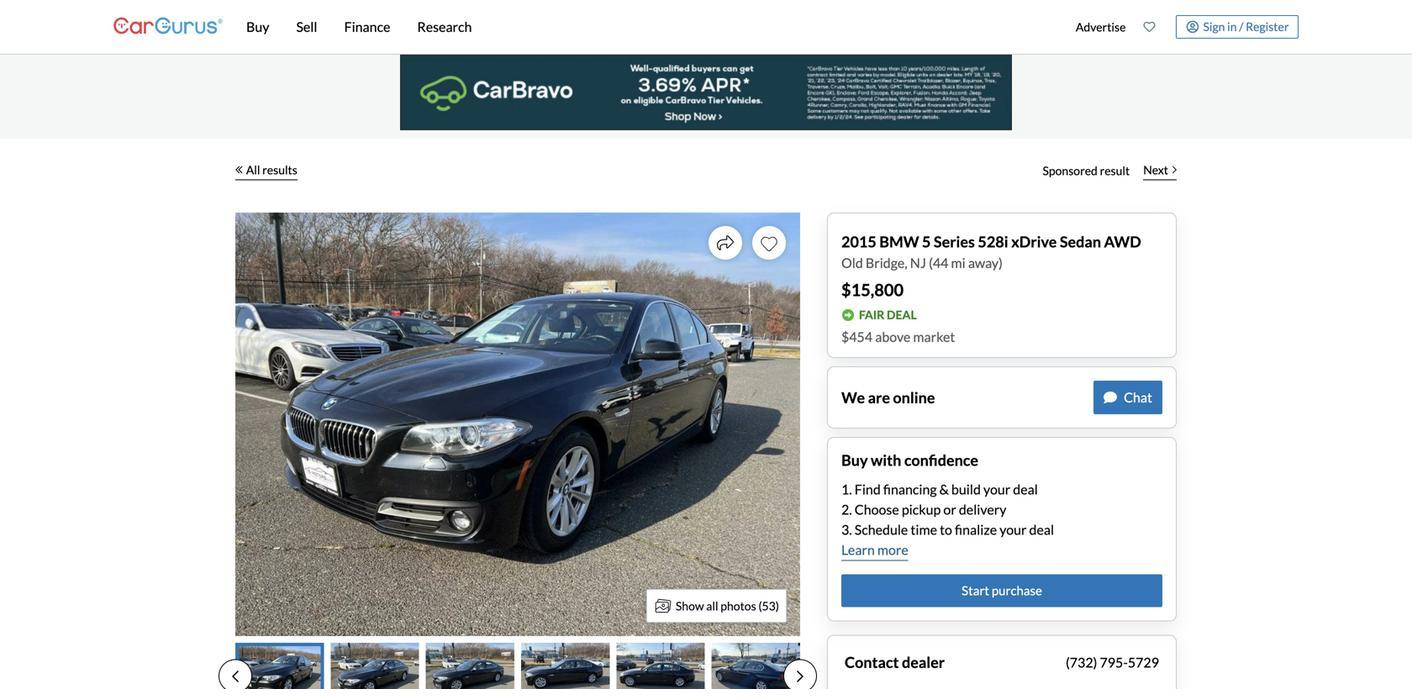 Task type: describe. For each thing, give the bounding box(es) containing it.
buy button
[[233, 0, 283, 54]]

find
[[855, 481, 881, 498]]

xdrive
[[1011, 232, 1057, 251]]

time
[[911, 522, 937, 538]]

next
[[1143, 163, 1168, 177]]

cargurus logo homepage link image
[[113, 3, 223, 51]]

sponsored
[[1043, 164, 1098, 178]]

all results link
[[235, 152, 297, 189]]

advertise
[[1076, 20, 1126, 34]]

cargurus logo homepage link link
[[113, 3, 223, 51]]

result
[[1100, 164, 1130, 178]]

more
[[877, 542, 908, 558]]

sign in / register menu item
[[1164, 15, 1299, 39]]

delivery
[[959, 502, 1007, 518]]

chevron double left image
[[235, 166, 243, 174]]

user icon image
[[1186, 21, 1199, 33]]

view vehicle photo 1 image
[[235, 643, 324, 689]]

chat
[[1124, 389, 1152, 406]]

bmw
[[879, 232, 919, 251]]

we are online
[[841, 388, 935, 407]]

research
[[417, 18, 472, 35]]

2015
[[841, 232, 877, 251]]

sponsored result
[[1043, 164, 1130, 178]]

view vehicle photo 4 image
[[521, 643, 610, 689]]

show
[[676, 599, 704, 613]]

financing
[[883, 481, 937, 498]]

all results
[[246, 163, 297, 177]]

deal
[[887, 308, 917, 322]]

dealer
[[902, 653, 945, 672]]

contact dealer
[[845, 653, 945, 672]]

$454
[[841, 329, 873, 345]]

fair deal
[[859, 308, 917, 322]]

5
[[922, 232, 931, 251]]

above
[[875, 329, 911, 345]]

in
[[1227, 19, 1237, 33]]

mi
[[951, 255, 966, 271]]

chevron right image
[[1173, 166, 1177, 174]]

0 vertical spatial deal
[[1013, 481, 1038, 498]]

contact
[[845, 653, 899, 672]]

register
[[1246, 19, 1289, 33]]

(44
[[929, 255, 949, 271]]

research button
[[404, 0, 485, 54]]

menu containing sign in / register
[[1067, 3, 1299, 50]]

start
[[962, 583, 989, 598]]

purchase
[[992, 583, 1042, 598]]

fair
[[859, 308, 885, 322]]

confidence
[[904, 451, 979, 469]]

view vehicle photo 6 image
[[712, 643, 800, 689]]

view vehicle photo 2 image
[[331, 643, 419, 689]]

or
[[944, 502, 956, 518]]

start purchase button
[[841, 575, 1163, 607]]

next page image
[[797, 670, 804, 683]]

we
[[841, 388, 865, 407]]

5729
[[1128, 654, 1159, 671]]

view vehicle photo 5 image
[[616, 643, 705, 689]]

sell button
[[283, 0, 331, 54]]



Task type: vqa. For each thing, say whether or not it's contained in the screenshot.
795-
yes



Task type: locate. For each thing, give the bounding box(es) containing it.
saved cars image
[[1144, 21, 1155, 33]]

528i
[[978, 232, 1008, 251]]

learn
[[841, 542, 875, 558]]

$15,800
[[841, 280, 904, 300]]

1 vertical spatial buy
[[841, 451, 868, 469]]

0 vertical spatial buy
[[246, 18, 269, 35]]

all
[[246, 163, 260, 177]]

nj
[[910, 255, 926, 271]]

deal
[[1013, 481, 1038, 498], [1029, 522, 1054, 538]]

finance
[[344, 18, 390, 35]]

buy for buy with confidence
[[841, 451, 868, 469]]

tab list
[[219, 643, 817, 689]]

find financing & build your deal choose pickup or delivery schedule time to finalize your deal learn more
[[841, 481, 1054, 558]]

deal right the build
[[1013, 481, 1038, 498]]

$454 above market
[[841, 329, 955, 345]]

finalize
[[955, 522, 997, 538]]

are
[[868, 388, 890, 407]]

sign
[[1203, 19, 1225, 33]]

your down delivery
[[1000, 522, 1027, 538]]

view vehicle photo 3 image
[[426, 643, 514, 689]]

share image
[[717, 235, 734, 251]]

away)
[[968, 255, 1003, 271]]

online
[[893, 388, 935, 407]]

old
[[841, 255, 863, 271]]

chat button
[[1094, 381, 1163, 414]]

series
[[934, 232, 975, 251]]

schedule
[[855, 522, 908, 538]]

buy left with
[[841, 451, 868, 469]]

advertise link
[[1067, 3, 1135, 50]]

sedan
[[1060, 232, 1101, 251]]

all
[[706, 599, 718, 613]]

learn more link
[[841, 540, 908, 561]]

buy with confidence
[[841, 451, 979, 469]]

show all photos (53)
[[676, 599, 779, 613]]

(732)
[[1066, 654, 1097, 671]]

show all photos (53) link
[[646, 589, 787, 623]]

your
[[984, 481, 1011, 498], [1000, 522, 1027, 538]]

menu
[[1067, 3, 1299, 50]]

next link
[[1137, 152, 1184, 189]]

with
[[871, 451, 901, 469]]

(53)
[[759, 599, 779, 613]]

market
[[913, 329, 955, 345]]

0 vertical spatial your
[[984, 481, 1011, 498]]

menu bar
[[223, 0, 1067, 54]]

sign in / register
[[1203, 19, 1289, 33]]

buy left sell
[[246, 18, 269, 35]]

&
[[939, 481, 949, 498]]

sell
[[296, 18, 317, 35]]

vehicle full photo image
[[235, 213, 800, 636]]

1 vertical spatial your
[[1000, 522, 1027, 538]]

1 vertical spatial deal
[[1029, 522, 1054, 538]]

buy inside dropdown button
[[246, 18, 269, 35]]

to
[[940, 522, 952, 538]]

results
[[262, 163, 297, 177]]

buy
[[246, 18, 269, 35], [841, 451, 868, 469]]

your up delivery
[[984, 481, 1011, 498]]

deal up purchase
[[1029, 522, 1054, 538]]

comment image
[[1104, 391, 1117, 404]]

start purchase
[[962, 583, 1042, 598]]

finance button
[[331, 0, 404, 54]]

(732) 795-5729
[[1066, 654, 1159, 671]]

advertisement region
[[400, 55, 1012, 130]]

/
[[1239, 19, 1244, 33]]

menu bar containing buy
[[223, 0, 1067, 54]]

build
[[952, 481, 981, 498]]

choose
[[855, 502, 899, 518]]

buy for buy
[[246, 18, 269, 35]]

0 horizontal spatial buy
[[246, 18, 269, 35]]

2015 bmw 5 series 528i xdrive sedan awd old bridge, nj (44 mi away)
[[841, 232, 1141, 271]]

photos
[[721, 599, 756, 613]]

sign in / register link
[[1176, 15, 1299, 39]]

bridge,
[[866, 255, 908, 271]]

awd
[[1104, 232, 1141, 251]]

prev page image
[[232, 670, 239, 683]]

795-
[[1100, 654, 1128, 671]]

pickup
[[902, 502, 941, 518]]

1 horizontal spatial buy
[[841, 451, 868, 469]]



